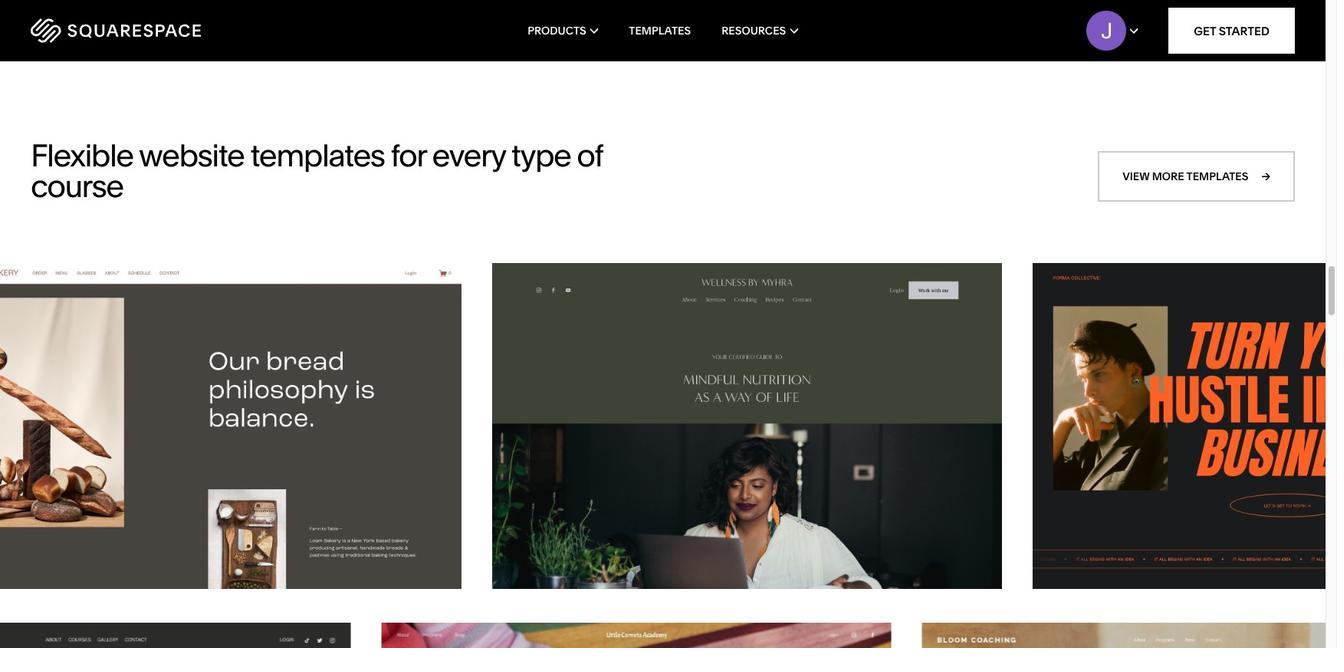 Task type: vqa. For each thing, say whether or not it's contained in the screenshot.
of
yes



Task type: locate. For each thing, give the bounding box(es) containing it.
0 horizontal spatial preview
[[183, 420, 230, 434]]

1 horizontal spatial preview
[[724, 420, 771, 434]]

1 horizontal spatial templates
[[1187, 169, 1249, 183]]

2 horizontal spatial preview link
[[1234, 404, 1337, 450]]

0 horizontal spatial preview button
[[0, 263, 462, 592]]

3 preview link from the left
[[1234, 404, 1337, 450]]

squarespace logo image
[[31, 18, 201, 43]]

2 horizontal spatial preview button
[[1033, 263, 1337, 592]]

of
[[577, 136, 603, 174]]

2 preview from the left
[[724, 420, 771, 434]]

1 preview from the left
[[183, 420, 230, 434]]

preview for preview link related to myhra template image
[[724, 420, 771, 434]]

0 horizontal spatial templates
[[629, 24, 691, 38]]

course
[[31, 167, 123, 204]]

preview button
[[0, 263, 462, 592], [492, 263, 1002, 592], [1033, 263, 1337, 592]]

templates
[[250, 136, 385, 174]]

preview link for loam template image
[[152, 404, 261, 450]]

1 horizontal spatial preview button
[[492, 263, 1002, 592]]

products
[[528, 24, 586, 38]]

preview for preview link associated with loam template image
[[183, 420, 230, 434]]

view more templates
[[1123, 169, 1249, 183]]

1 horizontal spatial preview link
[[693, 404, 801, 450]]

website
[[139, 136, 244, 174]]

preview
[[183, 420, 230, 434], [724, 420, 771, 434], [1264, 420, 1311, 434]]

products button
[[528, 0, 598, 61]]

1 vertical spatial templates
[[1187, 169, 1249, 183]]

2 horizontal spatial preview
[[1264, 420, 1311, 434]]

resources button
[[722, 0, 798, 61]]

myhra template image
[[492, 263, 1002, 589]]

resources
[[722, 24, 786, 38]]

3 preview from the left
[[1264, 420, 1311, 434]]

flexible website templates for every type of course
[[31, 136, 603, 204]]

forma template image
[[1033, 263, 1337, 589]]

templates
[[629, 24, 691, 38], [1187, 169, 1249, 183]]

1 preview link from the left
[[152, 404, 261, 450]]

preview link
[[152, 404, 261, 450], [693, 404, 801, 450], [1234, 404, 1337, 450]]

type
[[511, 136, 571, 174]]

for
[[391, 136, 426, 174]]

preview for forma template image preview link
[[1264, 420, 1311, 434]]

→
[[1262, 169, 1271, 183]]

2 preview button from the left
[[492, 263, 1002, 592]]

0 horizontal spatial preview link
[[152, 404, 261, 450]]

comet template image
[[382, 623, 891, 648]]

2 preview link from the left
[[693, 404, 801, 450]]

get started link
[[1169, 8, 1295, 54]]



Task type: describe. For each thing, give the bounding box(es) containing it.
bloom template image
[[922, 623, 1337, 648]]

flexible
[[31, 136, 133, 174]]

more
[[1152, 169, 1185, 183]]

every
[[432, 136, 505, 174]]

3 preview button from the left
[[1033, 263, 1337, 592]]

1 preview button from the left
[[0, 263, 462, 592]]

kusa template image
[[0, 623, 351, 648]]

loam template image
[[0, 263, 462, 589]]

preview link for myhra template image
[[693, 404, 801, 450]]

squarespace logo link
[[31, 18, 284, 43]]

started
[[1219, 23, 1270, 38]]

get started
[[1194, 23, 1270, 38]]

0 vertical spatial templates
[[629, 24, 691, 38]]

templates link
[[629, 0, 691, 61]]

view
[[1123, 169, 1150, 183]]

get
[[1194, 23, 1217, 38]]

preview link for forma template image
[[1234, 404, 1337, 450]]



